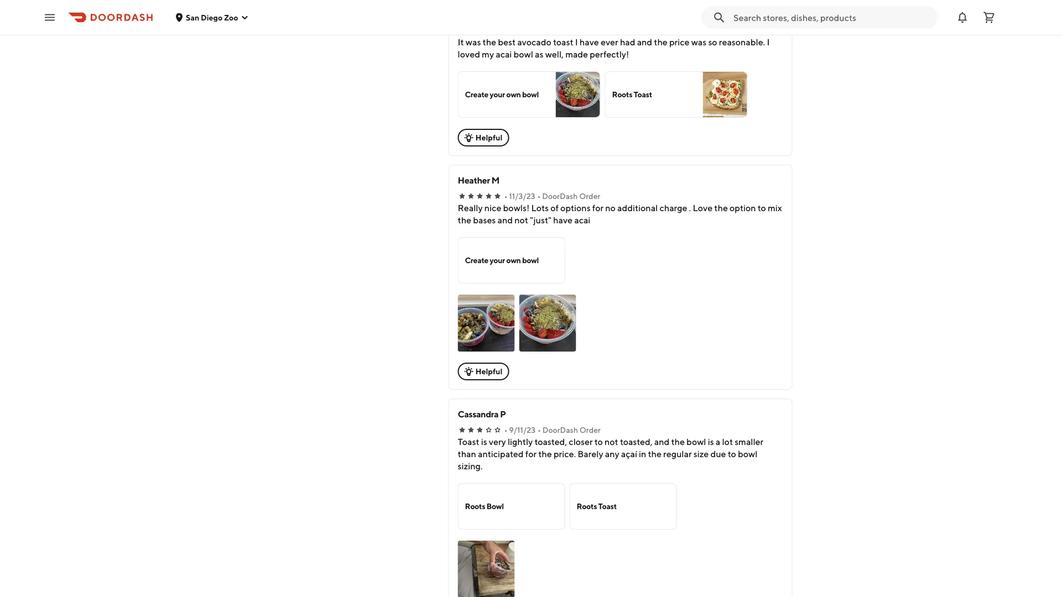 Task type: describe. For each thing, give the bounding box(es) containing it.
Store search: begin typing to search for stores available on DoorDash text field
[[734, 11, 932, 24]]

doordash for cassandra p
[[543, 426, 578, 435]]

0 vertical spatial doordash
[[544, 26, 579, 35]]

• right 3/12/22
[[539, 26, 542, 35]]

create your own bowl button for 3/12/22
[[458, 72, 601, 118]]

• down p
[[504, 426, 508, 435]]

1 your from the top
[[490, 90, 505, 99]]

2 helpful button from the top
[[458, 363, 509, 381]]

diego
[[201, 13, 223, 22]]

helpful for 1st helpful button from the bottom
[[476, 367, 503, 377]]

cassandra
[[458, 409, 499, 420]]

notification bell image
[[956, 11, 969, 24]]

2 bowl from the top
[[522, 256, 539, 265]]

2 horizontal spatial roots
[[612, 90, 633, 99]]

1 horizontal spatial toast
[[634, 90, 652, 99]]

create your own bowl button for 11/3/23
[[458, 238, 565, 284]]

0 vertical spatial roots toast
[[612, 90, 652, 99]]

0 items, open order cart image
[[983, 11, 996, 24]]

roots bowl
[[465, 502, 504, 512]]

roots toast button for • 9/11/23 • doordash order
[[570, 484, 677, 530]]

3/12/22
[[509, 26, 537, 35]]

1 bowl from the top
[[522, 90, 539, 99]]

• right '9/11/23'
[[538, 426, 541, 435]]

2 own from the top
[[506, 256, 521, 265]]

1 horizontal spatial roots
[[577, 502, 597, 512]]

• 3/12/22 • doordash order
[[504, 26, 602, 35]]

2 create from the top
[[465, 256, 489, 265]]

heather m
[[458, 175, 500, 186]]

item photo 2 image
[[519, 295, 576, 352]]

• right 11/3/23
[[538, 192, 541, 201]]

1 helpful button from the top
[[458, 129, 509, 147]]

9/11/23
[[509, 426, 536, 435]]

doordash for heather m
[[542, 192, 578, 201]]

open menu image
[[43, 11, 56, 24]]



Task type: vqa. For each thing, say whether or not it's contained in the screenshot.
bottom Create
yes



Task type: locate. For each thing, give the bounding box(es) containing it.
san
[[186, 13, 199, 22]]

create your own bowl
[[465, 90, 539, 99], [465, 256, 539, 265]]

1 item photo 1 image from the top
[[458, 295, 515, 352]]

heather
[[458, 175, 490, 186]]

helpful up m
[[476, 133, 503, 142]]

2 vertical spatial doordash
[[543, 426, 578, 435]]

bowl
[[522, 90, 539, 99], [522, 256, 539, 265]]

1 own from the top
[[506, 90, 521, 99]]

0 vertical spatial roots toast button
[[605, 72, 748, 118]]

roots toast image
[[703, 72, 747, 118]]

helpful button
[[458, 129, 509, 147], [458, 363, 509, 381]]

1 vertical spatial your
[[490, 256, 505, 265]]

1 vertical spatial own
[[506, 256, 521, 265]]

2 create your own bowl button from the top
[[458, 238, 565, 284]]

0 vertical spatial create your own bowl
[[465, 90, 539, 99]]

roots inside button
[[465, 502, 485, 512]]

0 vertical spatial your
[[490, 90, 505, 99]]

1 vertical spatial create
[[465, 256, 489, 265]]

1 vertical spatial roots toast
[[577, 502, 617, 512]]

• left 3/12/22
[[504, 26, 508, 35]]

2 vertical spatial order
[[580, 426, 601, 435]]

• 11/3/23 • doordash order
[[504, 192, 601, 201]]

1 vertical spatial bowl
[[522, 256, 539, 265]]

0 vertical spatial helpful button
[[458, 129, 509, 147]]

own
[[506, 90, 521, 99], [506, 256, 521, 265]]

san diego zoo button
[[175, 13, 249, 22]]

create your own bowl image
[[556, 72, 600, 118]]

roots toast
[[612, 90, 652, 99], [577, 502, 617, 512]]

0 horizontal spatial roots
[[465, 502, 485, 512]]

2 your from the top
[[490, 256, 505, 265]]

1 vertical spatial toast
[[598, 502, 617, 512]]

your
[[490, 90, 505, 99], [490, 256, 505, 265]]

item photo 1 image
[[458, 295, 515, 352], [458, 541, 515, 598]]

2 helpful from the top
[[476, 367, 503, 377]]

create
[[465, 90, 489, 99], [465, 256, 489, 265]]

m
[[492, 175, 500, 186]]

1 vertical spatial create your own bowl
[[465, 256, 539, 265]]

cassandra p
[[458, 409, 506, 420]]

0 vertical spatial create
[[465, 90, 489, 99]]

• left 11/3/23
[[504, 192, 508, 201]]

bowl
[[487, 502, 504, 512]]

doordash right 11/3/23
[[542, 192, 578, 201]]

0 vertical spatial own
[[506, 90, 521, 99]]

p
[[500, 409, 506, 420]]

1 vertical spatial helpful
[[476, 367, 503, 377]]

order for m
[[579, 192, 601, 201]]

1 create your own bowl button from the top
[[458, 72, 601, 118]]

roots
[[612, 90, 633, 99], [465, 502, 485, 512], [577, 502, 597, 512]]

0 vertical spatial item photo 1 image
[[458, 295, 515, 352]]

1 vertical spatial create your own bowl button
[[458, 238, 565, 284]]

san diego zoo
[[186, 13, 238, 22]]

roots bowl button
[[458, 484, 565, 530]]

0 vertical spatial helpful
[[476, 133, 503, 142]]

•
[[504, 26, 508, 35], [539, 26, 542, 35], [504, 192, 508, 201], [538, 192, 541, 201], [504, 426, 508, 435], [538, 426, 541, 435]]

doordash
[[544, 26, 579, 35], [542, 192, 578, 201], [543, 426, 578, 435]]

doordash right '9/11/23'
[[543, 426, 578, 435]]

helpful button up heather m
[[458, 129, 509, 147]]

2 create your own bowl from the top
[[465, 256, 539, 265]]

0 vertical spatial toast
[[634, 90, 652, 99]]

2 item photo 1 image from the top
[[458, 541, 515, 598]]

1 vertical spatial order
[[579, 192, 601, 201]]

zoo
[[224, 13, 238, 22]]

roots toast button for • 3/12/22 • doordash order
[[605, 72, 748, 118]]

doordash right 3/12/22
[[544, 26, 579, 35]]

• 9/11/23 • doordash order
[[504, 426, 601, 435]]

helpful button up cassandra p
[[458, 363, 509, 381]]

order
[[581, 26, 602, 35], [579, 192, 601, 201], [580, 426, 601, 435]]

11/3/23
[[509, 192, 535, 201]]

1 vertical spatial item photo 1 image
[[458, 541, 515, 598]]

roots toast button
[[605, 72, 748, 118], [570, 484, 677, 530]]

1 vertical spatial helpful button
[[458, 363, 509, 381]]

helpful
[[476, 133, 503, 142], [476, 367, 503, 377]]

0 horizontal spatial toast
[[598, 502, 617, 512]]

0 vertical spatial create your own bowl button
[[458, 72, 601, 118]]

helpful up cassandra p
[[476, 367, 503, 377]]

create your own bowl button
[[458, 72, 601, 118], [458, 238, 565, 284]]

1 create from the top
[[465, 90, 489, 99]]

1 helpful from the top
[[476, 133, 503, 142]]

0 vertical spatial order
[[581, 26, 602, 35]]

helpful for 2nd helpful button from the bottom of the page
[[476, 133, 503, 142]]

1 vertical spatial roots toast button
[[570, 484, 677, 530]]

order for p
[[580, 426, 601, 435]]

0 vertical spatial bowl
[[522, 90, 539, 99]]

toast
[[634, 90, 652, 99], [598, 502, 617, 512]]

1 vertical spatial doordash
[[542, 192, 578, 201]]

1 create your own bowl from the top
[[465, 90, 539, 99]]



